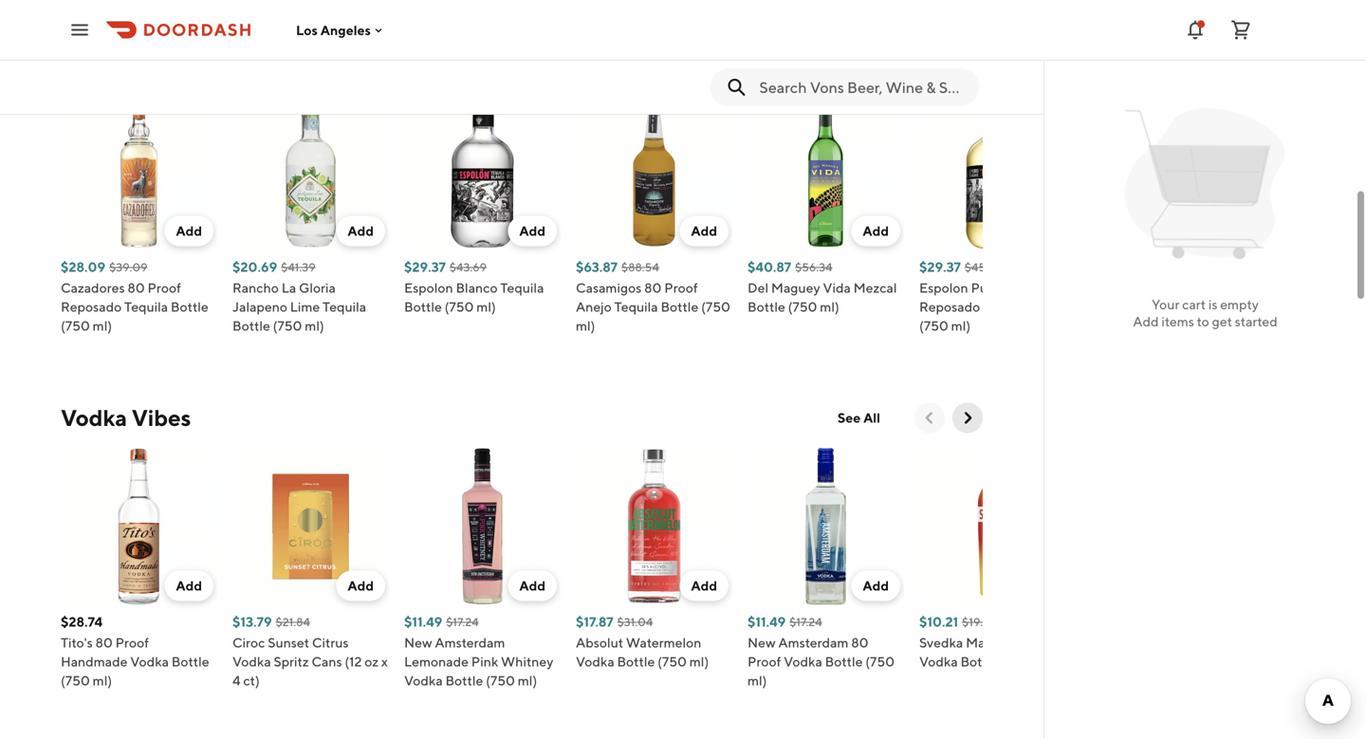 Task type: describe. For each thing, give the bounding box(es) containing it.
$40.87 $56.34 del maguey vida mezcal bottle (750 ml)
[[748, 259, 897, 315]]

$11.49 $17.24 new amsterdam lemonade pink whitney vodka bottle (750 ml)
[[404, 614, 554, 689]]

bottle inside $10.21 $19.54 svedka mango pineapple vodka bottle (750 ml)
[[961, 654, 999, 670]]

rancho la gloria jalapeno lime tequila bottle (750 ml) image
[[233, 93, 389, 250]]

add for $11.49 $17.24 new amsterdam 80 proof vodka bottle (750 ml)
[[863, 578, 889, 594]]

ml) inside $10.21 $19.54 svedka mango pineapple vodka bottle (750 ml)
[[1033, 654, 1053, 670]]

(750 inside $40.87 $56.34 del maguey vida mezcal bottle (750 ml)
[[788, 299, 818, 315]]

absolut watermelon vodka bottle (750 ml) image
[[576, 448, 733, 605]]

see for top tequilas
[[838, 55, 861, 71]]

next button of carousel image for vibes
[[959, 409, 978, 428]]

oz
[[365, 654, 379, 670]]

$11.49 for new amsterdam lemonade pink whitney vodka bottle (750 ml)
[[404, 614, 443, 630]]

$63.87 $88.54 casamigos 80 proof anejo tequila bottle (750 ml)
[[576, 259, 731, 334]]

$11.49 $17.24 new amsterdam 80 proof vodka bottle (750 ml)
[[748, 614, 895, 689]]

(12
[[345, 654, 362, 670]]

(750 inside $10.21 $19.54 svedka mango pineapple vodka bottle (750 ml)
[[1001, 654, 1031, 670]]

add for $28.09 $39.09 cazadores 80 proof reposado tequila bottle (750 ml)
[[176, 223, 202, 239]]

add for $28.74 tito's 80 proof handmade vodka bottle (750 ml)
[[176, 578, 202, 594]]

lemonade
[[404, 654, 469, 670]]

tequila for casamigos 80 proof anejo tequila bottle (750 ml)
[[615, 299, 658, 315]]

pineapple
[[1011, 635, 1073, 651]]

(750 inside the $29.37 $43.69 espolon blanco tequila bottle (750 ml)
[[445, 299, 474, 315]]

$10.21 $19.54 svedka mango pineapple vodka bottle (750 ml)
[[920, 614, 1073, 670]]

next button of carousel image for tequilas
[[959, 54, 978, 73]]

bottle inside $17.87 $31.04 absolut watermelon vodka bottle (750 ml)
[[617, 654, 655, 670]]

casamigos
[[576, 280, 642, 296]]

bottle inside $11.49 $17.24 new amsterdam 80 proof vodka bottle (750 ml)
[[825, 654, 863, 670]]

los angeles button
[[296, 22, 386, 38]]

pure
[[971, 280, 1000, 296]]

handmade
[[61, 654, 128, 670]]

is
[[1209, 297, 1218, 312]]

new amsterdam lemonade pink whitney vodka bottle (750 ml) image
[[404, 448, 561, 605]]

$39.09
[[109, 261, 148, 274]]

tito's
[[61, 635, 93, 651]]

$19.54
[[963, 616, 998, 629]]

$17.24 for proof
[[790, 616, 823, 629]]

tequila inside $20.69 $41.39 rancho la gloria jalapeno lime tequila bottle (750 ml)
[[323, 299, 367, 315]]

ct)
[[243, 673, 260, 689]]

$17.87
[[576, 614, 614, 630]]

jalapeno
[[233, 299, 288, 315]]

to
[[1198, 314, 1210, 329]]

add for $20.69 $41.39 rancho la gloria jalapeno lime tequila bottle (750 ml)
[[348, 223, 374, 239]]

open menu image
[[68, 19, 91, 41]]

add for $17.87 $31.04 absolut watermelon vodka bottle (750 ml)
[[691, 578, 718, 594]]

bottle inside $20.69 $41.39 rancho la gloria jalapeno lime tequila bottle (750 ml)
[[233, 318, 270, 334]]

cart
[[1183, 297, 1206, 312]]

new for new amsterdam 80 proof vodka bottle (750 ml)
[[748, 635, 776, 651]]

(750 inside $63.87 $88.54 casamigos 80 proof anejo tequila bottle (750 ml)
[[702, 299, 731, 315]]

ml) inside $28.09 $39.09 cazadores 80 proof reposado tequila bottle (750 ml)
[[93, 318, 112, 334]]

reposado for espolon
[[920, 299, 981, 315]]

casamigos 80 proof anejo tequila bottle (750 ml) image
[[576, 93, 733, 250]]

vodka inside the $11.49 $17.24 new amsterdam lemonade pink whitney vodka bottle (750 ml)
[[404, 673, 443, 689]]

vodka inside $17.87 $31.04 absolut watermelon vodka bottle (750 ml)
[[576, 654, 615, 670]]

empty retail cart image
[[1117, 95, 1295, 273]]

amsterdam for whitney
[[435, 635, 505, 651]]

rancho
[[233, 280, 279, 296]]

add for $11.49 $17.24 new amsterdam lemonade pink whitney vodka bottle (750 ml)
[[520, 578, 546, 594]]

ml) inside $28.74 tito's 80 proof handmade vodka bottle (750 ml)
[[93, 673, 112, 689]]

your
[[1152, 297, 1180, 312]]

ciroc sunset citrus vodka spritz cans (12 oz x 4 ct) image
[[233, 448, 389, 605]]

add for $63.87 $88.54 casamigos 80 proof anejo tequila bottle (750 ml)
[[691, 223, 718, 239]]

tito's 80 proof handmade vodka bottle (750 ml) image
[[61, 448, 217, 605]]

ml) inside $11.49 $17.24 new amsterdam 80 proof vodka bottle (750 ml)
[[748, 673, 767, 689]]

80 inside $28.09 $39.09 cazadores 80 proof reposado tequila bottle (750 ml)
[[128, 280, 145, 296]]

$29.37 for espolon blanco tequila bottle (750 ml)
[[404, 259, 446, 275]]

citrus
[[312, 635, 349, 651]]

items
[[1162, 314, 1195, 329]]

bottle inside $63.87 $88.54 casamigos 80 proof anejo tequila bottle (750 ml)
[[661, 299, 699, 315]]

$28.74 tito's 80 proof handmade vodka bottle (750 ml)
[[61, 614, 209, 689]]

vodka vibes link
[[61, 403, 191, 433]]

add for $29.37 $43.69 espolon blanco tequila bottle (750 ml)
[[520, 223, 546, 239]]

$31.04
[[618, 616, 653, 629]]

amsterdam for vodka
[[779, 635, 849, 651]]

$88.54
[[622, 261, 660, 274]]

previous button of carousel image
[[921, 54, 940, 73]]

get
[[1213, 314, 1233, 329]]

ml) inside the $11.49 $17.24 new amsterdam lemonade pink whitney vodka bottle (750 ml)
[[518, 673, 537, 689]]

$17.87 $31.04 absolut watermelon vodka bottle (750 ml)
[[576, 614, 709, 670]]

$17.24 for pink
[[446, 616, 479, 629]]

vibes
[[132, 404, 191, 431]]

$28.74
[[61, 614, 103, 630]]

see all link for top tequilas
[[827, 48, 892, 78]]

proof inside $28.74 tito's 80 proof handmade vodka bottle (750 ml)
[[115, 635, 149, 651]]

bottle inside $28.09 $39.09 cazadores 80 proof reposado tequila bottle (750 ml)
[[171, 299, 209, 315]]

proof inside $11.49 $17.24 new amsterdam 80 proof vodka bottle (750 ml)
[[748, 654, 782, 670]]

lime
[[290, 299, 320, 315]]

$29.37 for espolon pure agave reposado tequila bottle (750 ml)
[[920, 259, 961, 275]]

$11.49 for new amsterdam 80 proof vodka bottle (750 ml)
[[748, 614, 786, 630]]

bottle inside $29.37 $45.99 espolon pure agave reposado tequila bottle (750 ml)
[[1030, 299, 1068, 315]]

$28.09 $39.09 cazadores 80 proof reposado tequila bottle (750 ml)
[[61, 259, 209, 334]]

empty
[[1221, 297, 1260, 312]]

gloria
[[299, 280, 336, 296]]

x
[[381, 654, 388, 670]]

all for vibes
[[864, 410, 881, 426]]

$20.69
[[233, 259, 277, 275]]

(750 inside $20.69 $41.39 rancho la gloria jalapeno lime tequila bottle (750 ml)
[[273, 318, 302, 334]]

watermelon
[[626, 635, 702, 651]]

$56.34
[[796, 261, 833, 274]]

blanco
[[456, 280, 498, 296]]

$28.09
[[61, 259, 105, 275]]

los angeles
[[296, 22, 371, 38]]

bottle inside $28.74 tito's 80 proof handmade vodka bottle (750 ml)
[[172, 654, 209, 670]]

80 inside $11.49 $17.24 new amsterdam 80 proof vodka bottle (750 ml)
[[852, 635, 869, 651]]

sunset
[[268, 635, 309, 651]]



Task type: vqa. For each thing, say whether or not it's contained in the screenshot.
the min corresponding to The Magnolia Grille
no



Task type: locate. For each thing, give the bounding box(es) containing it.
tequila right blanco at the left
[[501, 280, 544, 296]]

previous button of carousel image
[[921, 409, 940, 428]]

notification bell image
[[1185, 19, 1207, 41]]

tequila down the casamigos
[[615, 299, 658, 315]]

1 all from the top
[[864, 55, 881, 71]]

1 reposado from the left
[[61, 299, 122, 315]]

1 $11.49 from the left
[[404, 614, 443, 630]]

see left previous button of carousel image
[[838, 410, 861, 426]]

2 espolon from the left
[[920, 280, 969, 296]]

next button of carousel image right previous button of carousel image
[[959, 409, 978, 428]]

see all link for vodka vibes
[[827, 403, 892, 433]]

absolut
[[576, 635, 624, 651]]

$13.79 $21.84 ciroc sunset citrus vodka spritz cans (12 oz x 4 ct)
[[233, 614, 388, 689]]

add up $20.69 $41.39 rancho la gloria jalapeno lime tequila bottle (750 ml)
[[348, 223, 374, 239]]

4
[[233, 673, 241, 689]]

2 see from the top
[[838, 410, 861, 426]]

see all link left previous button of carousel image
[[827, 403, 892, 433]]

80 left svedka
[[852, 635, 869, 651]]

tequilas
[[104, 49, 191, 76]]

vodka
[[61, 404, 127, 431], [130, 654, 169, 670], [233, 654, 271, 670], [576, 654, 615, 670], [784, 654, 823, 670], [920, 654, 958, 670], [404, 673, 443, 689]]

2 all from the top
[[864, 410, 881, 426]]

$29.37 inside $29.37 $45.99 espolon pure agave reposado tequila bottle (750 ml)
[[920, 259, 961, 275]]

80 inside $63.87 $88.54 casamigos 80 proof anejo tequila bottle (750 ml)
[[645, 280, 662, 296]]

espolon left pure
[[920, 280, 969, 296]]

top
[[61, 49, 100, 76]]

$29.37 $45.99 espolon pure agave reposado tequila bottle (750 ml)
[[920, 259, 1068, 334]]

1 horizontal spatial new
[[748, 635, 776, 651]]

$45.99
[[965, 261, 1003, 274]]

1 new from the left
[[404, 635, 432, 651]]

cazadores
[[61, 280, 125, 296]]

$17.24 inside the $11.49 $17.24 new amsterdam lemonade pink whitney vodka bottle (750 ml)
[[446, 616, 479, 629]]

$40.87
[[748, 259, 792, 275]]

tequila inside $28.09 $39.09 cazadores 80 proof reposado tequila bottle (750 ml)
[[124, 299, 168, 315]]

pink
[[472, 654, 499, 670]]

tequila down gloria
[[323, 299, 367, 315]]

0 horizontal spatial espolon
[[404, 280, 453, 296]]

$17.24 inside $11.49 $17.24 new amsterdam 80 proof vodka bottle (750 ml)
[[790, 616, 823, 629]]

$21.84
[[276, 616, 310, 629]]

see all up search vons beer, wine & spirits search box
[[838, 55, 881, 71]]

(750 inside the $11.49 $17.24 new amsterdam lemonade pink whitney vodka bottle (750 ml)
[[486, 673, 515, 689]]

1 see all from the top
[[838, 55, 881, 71]]

bottle inside $40.87 $56.34 del maguey vida mezcal bottle (750 ml)
[[748, 299, 786, 315]]

$29.37 left $43.69
[[404, 259, 446, 275]]

see for vodka vibes
[[838, 410, 861, 426]]

amsterdam inside $11.49 $17.24 new amsterdam 80 proof vodka bottle (750 ml)
[[779, 635, 849, 651]]

0 vertical spatial see
[[838, 55, 861, 71]]

ml) inside $17.87 $31.04 absolut watermelon vodka bottle (750 ml)
[[690, 654, 709, 670]]

(750
[[445, 299, 474, 315], [702, 299, 731, 315], [788, 299, 818, 315], [61, 318, 90, 334], [273, 318, 302, 334], [920, 318, 949, 334], [658, 654, 687, 670], [866, 654, 895, 670], [1001, 654, 1031, 670], [61, 673, 90, 689], [486, 673, 515, 689]]

2 $11.49 from the left
[[748, 614, 786, 630]]

$41.39
[[281, 261, 316, 274]]

reposado inside $28.09 $39.09 cazadores 80 proof reposado tequila bottle (750 ml)
[[61, 299, 122, 315]]

$11.49 inside the $11.49 $17.24 new amsterdam lemonade pink whitney vodka bottle (750 ml)
[[404, 614, 443, 630]]

0 horizontal spatial $29.37
[[404, 259, 446, 275]]

ml) inside $20.69 $41.39 rancho la gloria jalapeno lime tequila bottle (750 ml)
[[305, 318, 324, 334]]

2 new from the left
[[748, 635, 776, 651]]

80 inside $28.74 tito's 80 proof handmade vodka bottle (750 ml)
[[95, 635, 113, 651]]

0 horizontal spatial $11.49
[[404, 614, 443, 630]]

bottle
[[171, 299, 209, 315], [404, 299, 442, 315], [661, 299, 699, 315], [748, 299, 786, 315], [1030, 299, 1068, 315], [233, 318, 270, 334], [172, 654, 209, 670], [617, 654, 655, 670], [825, 654, 863, 670], [961, 654, 999, 670], [446, 673, 483, 689]]

add up $11.49 $17.24 new amsterdam 80 proof vodka bottle (750 ml)
[[863, 578, 889, 594]]

(750 inside $28.09 $39.09 cazadores 80 proof reposado tequila bottle (750 ml)
[[61, 318, 90, 334]]

espolon down $43.69
[[404, 280, 453, 296]]

(750 inside $29.37 $45.99 espolon pure agave reposado tequila bottle (750 ml)
[[920, 318, 949, 334]]

tequila
[[501, 280, 544, 296], [124, 299, 168, 315], [323, 299, 367, 315], [615, 299, 658, 315], [983, 299, 1027, 315]]

1 horizontal spatial reposado
[[920, 299, 981, 315]]

add up citrus
[[348, 578, 374, 594]]

0 vertical spatial see all
[[838, 55, 881, 71]]

1 $29.37 from the left
[[404, 259, 446, 275]]

amsterdam
[[435, 635, 505, 651], [779, 635, 849, 651]]

tequila down $39.09
[[124, 299, 168, 315]]

top tequilas link
[[61, 48, 191, 78]]

del maguey vida mezcal bottle (750 ml) image
[[748, 93, 905, 250]]

vodka inside $11.49 $17.24 new amsterdam 80 proof vodka bottle (750 ml)
[[784, 654, 823, 670]]

tequila inside $29.37 $45.99 espolon pure agave reposado tequila bottle (750 ml)
[[983, 299, 1027, 315]]

1 vertical spatial see all
[[838, 410, 881, 426]]

1 horizontal spatial espolon
[[920, 280, 969, 296]]

80 down $39.09
[[128, 280, 145, 296]]

your cart is empty add items to get started
[[1134, 297, 1278, 329]]

tequila inside $63.87 $88.54 casamigos 80 proof anejo tequila bottle (750 ml)
[[615, 299, 658, 315]]

$29.37 $43.69 espolon blanco tequila bottle (750 ml)
[[404, 259, 544, 315]]

espolon inside $29.37 $45.99 espolon pure agave reposado tequila bottle (750 ml)
[[920, 280, 969, 296]]

angeles
[[321, 22, 371, 38]]

$29.37 left $45.99
[[920, 259, 961, 275]]

next button of carousel image right previous button of carousel icon at the top
[[959, 54, 978, 73]]

svedka
[[920, 635, 964, 651]]

1 amsterdam from the left
[[435, 635, 505, 651]]

see all for top tequilas
[[838, 55, 881, 71]]

del
[[748, 280, 769, 296]]

add inside your cart is empty add items to get started
[[1134, 314, 1159, 329]]

1 $17.24 from the left
[[446, 616, 479, 629]]

bottle inside the $11.49 $17.24 new amsterdam lemonade pink whitney vodka bottle (750 ml)
[[446, 673, 483, 689]]

ml) inside $40.87 $56.34 del maguey vida mezcal bottle (750 ml)
[[820, 299, 840, 315]]

espolon for bottle
[[404, 280, 453, 296]]

tequila for cazadores 80 proof reposado tequila bottle (750 ml)
[[124, 299, 168, 315]]

new
[[404, 635, 432, 651], [748, 635, 776, 651]]

$20.69 $41.39 rancho la gloria jalapeno lime tequila bottle (750 ml)
[[233, 259, 367, 334]]

1 espolon from the left
[[404, 280, 453, 296]]

1 horizontal spatial amsterdam
[[779, 635, 849, 651]]

ml) inside $63.87 $88.54 casamigos 80 proof anejo tequila bottle (750 ml)
[[576, 318, 596, 334]]

see all
[[838, 55, 881, 71], [838, 410, 881, 426]]

proof inside $63.87 $88.54 casamigos 80 proof anejo tequila bottle (750 ml)
[[665, 280, 698, 296]]

$10.21
[[920, 614, 959, 630]]

la
[[282, 280, 296, 296]]

agave
[[1003, 280, 1042, 296]]

add up $28.09 $39.09 cazadores 80 proof reposado tequila bottle (750 ml)
[[176, 223, 202, 239]]

add button
[[165, 216, 214, 246], [165, 216, 214, 246], [336, 216, 385, 246], [336, 216, 385, 246], [508, 216, 557, 246], [508, 216, 557, 246], [680, 216, 729, 246], [680, 216, 729, 246], [852, 216, 901, 246], [852, 216, 901, 246], [165, 571, 214, 601], [165, 571, 214, 601], [336, 571, 385, 601], [336, 571, 385, 601], [508, 571, 557, 601], [508, 571, 557, 601], [680, 571, 729, 601], [680, 571, 729, 601], [852, 571, 901, 601], [852, 571, 901, 601]]

all for tequilas
[[864, 55, 881, 71]]

add for $13.79 $21.84 ciroc sunset citrus vodka spritz cans (12 oz x 4 ct)
[[348, 578, 374, 594]]

see
[[838, 55, 861, 71], [838, 410, 861, 426]]

new amsterdam 80 proof vodka bottle (750 ml) image
[[748, 448, 905, 605]]

(750 inside $11.49 $17.24 new amsterdam 80 proof vodka bottle (750 ml)
[[866, 654, 895, 670]]

(750 inside $17.87 $31.04 absolut watermelon vodka bottle (750 ml)
[[658, 654, 687, 670]]

add for $40.87 $56.34 del maguey vida mezcal bottle (750 ml)
[[863, 223, 889, 239]]

tequila for espolon pure agave reposado tequila bottle (750 ml)
[[983, 299, 1027, 315]]

1 horizontal spatial $17.24
[[790, 616, 823, 629]]

espolon blanco tequila bottle (750 ml) image
[[404, 93, 561, 250]]

0 vertical spatial all
[[864, 55, 881, 71]]

Search Vons Beer, Wine & Spirits search field
[[760, 77, 964, 98]]

see up search vons beer, wine & spirits search box
[[838, 55, 861, 71]]

0 vertical spatial next button of carousel image
[[959, 54, 978, 73]]

0 horizontal spatial amsterdam
[[435, 635, 505, 651]]

cans
[[312, 654, 342, 670]]

anejo
[[576, 299, 612, 315]]

1 see all link from the top
[[827, 48, 892, 78]]

tequila down agave
[[983, 299, 1027, 315]]

ml) inside the $29.37 $43.69 espolon blanco tequila bottle (750 ml)
[[477, 299, 496, 315]]

see all left previous button of carousel image
[[838, 410, 881, 426]]

started
[[1236, 314, 1278, 329]]

los
[[296, 22, 318, 38]]

$11.49 inside $11.49 $17.24 new amsterdam 80 proof vodka bottle (750 ml)
[[748, 614, 786, 630]]

maguey
[[772, 280, 821, 296]]

$63.87
[[576, 259, 618, 275]]

reposado down cazadores
[[61, 299, 122, 315]]

$13.79
[[233, 614, 272, 630]]

ml) inside $29.37 $45.99 espolon pure agave reposado tequila bottle (750 ml)
[[952, 318, 971, 334]]

0 horizontal spatial $17.24
[[446, 616, 479, 629]]

1 see from the top
[[838, 55, 861, 71]]

reposado
[[61, 299, 122, 315], [920, 299, 981, 315]]

add up watermelon
[[691, 578, 718, 594]]

vida
[[823, 280, 851, 296]]

amsterdam inside the $11.49 $17.24 new amsterdam lemonade pink whitney vodka bottle (750 ml)
[[435, 635, 505, 651]]

all left previous button of carousel image
[[864, 410, 881, 426]]

espolon inside the $29.37 $43.69 espolon blanco tequila bottle (750 ml)
[[404, 280, 453, 296]]

reposado inside $29.37 $45.99 espolon pure agave reposado tequila bottle (750 ml)
[[920, 299, 981, 315]]

80 down $88.54
[[645, 280, 662, 296]]

add up $63.87 $88.54 casamigos 80 proof anejo tequila bottle (750 ml)
[[691, 223, 718, 239]]

0 horizontal spatial new
[[404, 635, 432, 651]]

0 vertical spatial see all link
[[827, 48, 892, 78]]

mango
[[966, 635, 1009, 651]]

new inside the $11.49 $17.24 new amsterdam lemonade pink whitney vodka bottle (750 ml)
[[404, 635, 432, 651]]

add up the $29.37 $43.69 espolon blanco tequila bottle (750 ml)
[[520, 223, 546, 239]]

2 see all from the top
[[838, 410, 881, 426]]

ml)
[[477, 299, 496, 315], [820, 299, 840, 315], [93, 318, 112, 334], [305, 318, 324, 334], [576, 318, 596, 334], [952, 318, 971, 334], [690, 654, 709, 670], [1033, 654, 1053, 670], [93, 673, 112, 689], [518, 673, 537, 689], [748, 673, 767, 689]]

2 next button of carousel image from the top
[[959, 409, 978, 428]]

mezcal
[[854, 280, 897, 296]]

1 horizontal spatial $29.37
[[920, 259, 961, 275]]

$29.37 inside the $29.37 $43.69 espolon blanco tequila bottle (750 ml)
[[404, 259, 446, 275]]

$17.24
[[446, 616, 479, 629], [790, 616, 823, 629]]

all up search vons beer, wine & spirits search box
[[864, 55, 881, 71]]

2 reposado from the left
[[920, 299, 981, 315]]

vodka inside $13.79 $21.84 ciroc sunset citrus vodka spritz cans (12 oz x 4 ct)
[[233, 654, 271, 670]]

$43.69
[[450, 261, 487, 274]]

proof
[[148, 280, 181, 296], [665, 280, 698, 296], [115, 635, 149, 651], [748, 654, 782, 670]]

2 see all link from the top
[[827, 403, 892, 433]]

new for new amsterdam lemonade pink whitney vodka bottle (750 ml)
[[404, 635, 432, 651]]

proof inside $28.09 $39.09 cazadores 80 proof reposado tequila bottle (750 ml)
[[148, 280, 181, 296]]

all
[[864, 55, 881, 71], [864, 410, 881, 426]]

spritz
[[274, 654, 309, 670]]

1 next button of carousel image from the top
[[959, 54, 978, 73]]

cazadores 80 proof reposado tequila bottle (750 ml) image
[[61, 93, 217, 250]]

1 horizontal spatial $11.49
[[748, 614, 786, 630]]

see all link left previous button of carousel icon at the top
[[827, 48, 892, 78]]

0 horizontal spatial reposado
[[61, 299, 122, 315]]

$29.37
[[404, 259, 446, 275], [920, 259, 961, 275]]

espolon for reposado
[[920, 280, 969, 296]]

2 $29.37 from the left
[[920, 259, 961, 275]]

espolon
[[404, 280, 453, 296], [920, 280, 969, 296]]

1 vertical spatial see
[[838, 410, 861, 426]]

ciroc
[[233, 635, 265, 651]]

1 vertical spatial all
[[864, 410, 881, 426]]

next button of carousel image
[[959, 54, 978, 73], [959, 409, 978, 428]]

whitney
[[501, 654, 554, 670]]

vodka vibes
[[61, 404, 191, 431]]

0 items, open order cart image
[[1230, 19, 1253, 41]]

80
[[128, 280, 145, 296], [645, 280, 662, 296], [95, 635, 113, 651], [852, 635, 869, 651]]

add up $28.74 tito's 80 proof handmade vodka bottle (750 ml)
[[176, 578, 202, 594]]

add down your on the right of the page
[[1134, 314, 1159, 329]]

2 amsterdam from the left
[[779, 635, 849, 651]]

tequila inside the $29.37 $43.69 espolon blanco tequila bottle (750 ml)
[[501, 280, 544, 296]]

add up mezcal
[[863, 223, 889, 239]]

vodka inside $10.21 $19.54 svedka mango pineapple vodka bottle (750 ml)
[[920, 654, 958, 670]]

reposado for cazadores
[[61, 299, 122, 315]]

80 up handmade
[[95, 635, 113, 651]]

1 vertical spatial see all link
[[827, 403, 892, 433]]

see all for vodka vibes
[[838, 410, 881, 426]]

bottle inside the $29.37 $43.69 espolon blanco tequila bottle (750 ml)
[[404, 299, 442, 315]]

new inside $11.49 $17.24 new amsterdam 80 proof vodka bottle (750 ml)
[[748, 635, 776, 651]]

$11.49
[[404, 614, 443, 630], [748, 614, 786, 630]]

reposado down pure
[[920, 299, 981, 315]]

add up whitney
[[520, 578, 546, 594]]

vodka inside $28.74 tito's 80 proof handmade vodka bottle (750 ml)
[[130, 654, 169, 670]]

2 $17.24 from the left
[[790, 616, 823, 629]]

1 vertical spatial next button of carousel image
[[959, 409, 978, 428]]

add
[[176, 223, 202, 239], [348, 223, 374, 239], [520, 223, 546, 239], [691, 223, 718, 239], [863, 223, 889, 239], [1134, 314, 1159, 329], [176, 578, 202, 594], [348, 578, 374, 594], [520, 578, 546, 594], [691, 578, 718, 594], [863, 578, 889, 594]]

see all link
[[827, 48, 892, 78], [827, 403, 892, 433]]

(750 inside $28.74 tito's 80 proof handmade vodka bottle (750 ml)
[[61, 673, 90, 689]]

top tequilas
[[61, 49, 191, 76]]



